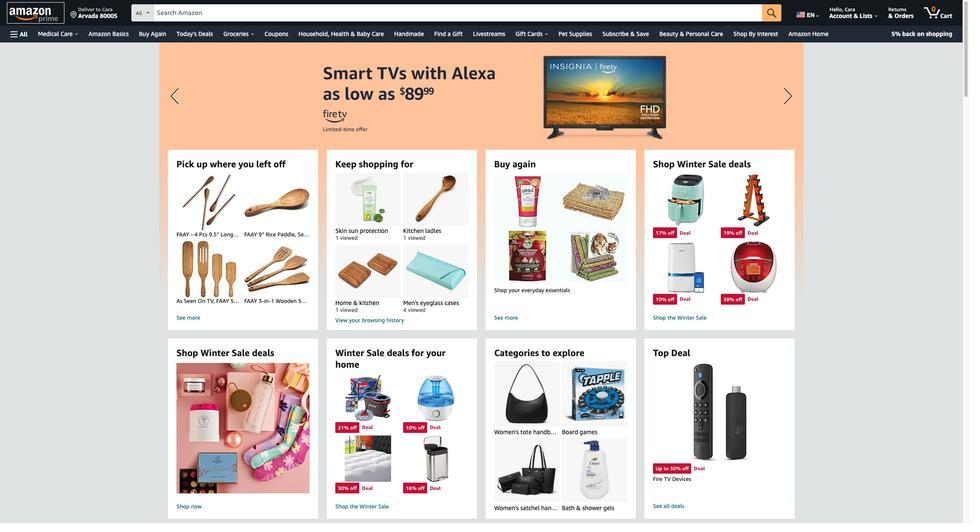 Task type: describe. For each thing, give the bounding box(es) containing it.
returns & orders
[[888, 6, 914, 19]]

beauty & personal care link
[[654, 28, 728, 40]]

levoit 4l smart cool mist humidifier for home bedroom with essential oils, customize humidity for baby & plants, app & voice control, schedule, timer, last up to 40hrs, whisper quiet, handle design image
[[653, 241, 718, 293]]

gift cards
[[516, 30, 543, 37]]

for inside winter sale deals for your home
[[411, 348, 424, 359]]

coupons link
[[259, 28, 293, 40]]

the for winter sale deals for your home
[[350, 503, 358, 510]]

on
[[198, 298, 205, 304]]

deliver to cara arvada 80005‌
[[78, 6, 117, 19]]

faay 3-in-1 wooden s…
[[244, 298, 307, 304]]

faay 2 packs gadget scrapers, dishwashing scrub for cleans kitchen pans, pots, dishes, bowls, and plates removes food effecti image
[[338, 247, 398, 295]]

cara inside "deliver to cara arvada 80005‌"
[[102, 6, 113, 12]]

men's eyeglass cases 4 viewed
[[403, 299, 459, 313]]

off right %
[[682, 466, 689, 472]]

10% off for levoit humidifiers for bedroom large room (2.4l water tank), cool mist for home whole house, quiet for baby nursery, adjustable 360° rotation nozzle, ultrasonic, auto shut off, night light, bpa-free image on the left
[[406, 425, 425, 431]]

5% back on shopping link
[[888, 28, 956, 40]]

shop your everyday essentials
[[494, 287, 570, 294]]

basics
[[112, 30, 129, 37]]

lifeart eyeglass case hard shell, portable sunglass case for women and men, fashionable pu leather eyeglass case, lightweight image
[[406, 247, 466, 295]]

handb…
[[533, 428, 557, 436]]

& for returns & orders
[[888, 12, 893, 19]]

today's deals link
[[171, 28, 218, 40]]

up
[[197, 159, 208, 170]]

amazon for amazon home
[[788, 30, 811, 37]]

cases
[[445, 299, 459, 307]]

view
[[335, 317, 348, 324]]

3-
[[259, 298, 264, 304]]

as seen on tv, faay spurtles set of 4, natural kitchen utensils for cooking, mixing, salad serving, 100% handmade from... image
[[176, 241, 242, 298]]

none submit inside all search box
[[762, 4, 781, 21]]

winter sale deals for your home
[[335, 348, 445, 370]]

deal for levoit humidifiers for bedroom large room (2.4l water tank), cool mist for home whole house, quiet for baby nursery, adjustable 360° rotation nozzle, ultrasonic, auto shut off, night light, bpa-free image on the left
[[430, 424, 441, 431]]

deals
[[198, 30, 213, 37]]

9"
[[259, 231, 264, 238]]

account & lists
[[829, 12, 872, 19]]

medical care link
[[33, 28, 83, 40]]

off for levoit humidifiers for bedroom large room (2.4l water tank), cool mist for home whole house, quiet for baby nursery, adjustable 360° rotation nozzle, ultrasonic, auto shut off, night light, bpa-free image on the left
[[418, 425, 425, 431]]

1 care from the left
[[60, 30, 73, 37]]

deal for fire tv devices image
[[694, 466, 705, 472]]

yes to grapefruit daily facial scrub & cleanser, exfoliating & restoring cleanser that enhances skins radiance, with antioxid image
[[514, 176, 541, 227]]

your inside winter sale deals for your home
[[426, 348, 445, 359]]

by
[[749, 30, 756, 37]]

faay - 4 pcs 9.5" long teak spoon, chef testing spoons, handcrafted cocktail stirring, tea, drip/french press coffee,... image
[[176, 174, 242, 231]]

women's for women's tote handb…
[[494, 428, 519, 436]]

subscribe & save link
[[597, 28, 654, 40]]

again
[[151, 30, 166, 37]]

skin sun protection 1 viewed
[[335, 227, 388, 241]]

left
[[256, 159, 271, 170]]

as seen on tv, faay s…
[[176, 298, 239, 304]]

pcs
[[199, 231, 207, 238]]

2 horizontal spatial see
[[653, 503, 662, 510]]

dove body wash with pump deep moisture for dry skin moisturizing skin cleanser with 24hr renewing micromoisture nourishes the image
[[580, 440, 610, 500]]

men's
[[403, 299, 419, 307]]

2 cara from the left
[[845, 6, 855, 12]]

more for buy
[[505, 314, 518, 321]]

protection
[[360, 227, 388, 235]]

1 horizontal spatial shop winter sale deals
[[653, 159, 751, 170]]

handmade link
[[389, 28, 429, 40]]

off for levoit 4l smart cool mist humidifier for home bedroom with essential oils, customize humidity for baby & plants, app & voice control, schedule, timer, last up to 40hrs, whisper quiet, handle design image
[[668, 296, 674, 303]]

subscribe & save
[[602, 30, 649, 37]]

see for pick up where you left off
[[176, 314, 186, 321]]

deal for dash tasti-crisp™ electric air fryer oven cooker with temperature control, non-stick fry basket, recipe guide + auto shut off feature, 1000-watt, 2.6qt, aqua image
[[680, 230, 691, 236]]

up
[[656, 466, 662, 472]]

you
[[238, 159, 254, 170]]

beauty & personal care
[[659, 30, 723, 37]]

amazon home
[[788, 30, 829, 37]]

home inside "navigation" navigation
[[812, 30, 829, 37]]

sofier 32pcs timothy hay sticks 320g rabbit toys bunny, guinea pig toys natural hamster toys for teeth handmade treats and ch image
[[569, 231, 619, 282]]

& inside household, health & baby care link
[[351, 30, 355, 37]]

off for o-cedar easywring rinseclean microfiber spin mop & bucket floor cleaning system with 2 extra refills image
[[350, 425, 357, 431]]

0 vertical spatial for
[[401, 159, 413, 170]]

sun
[[349, 227, 358, 235]]

shop now link
[[162, 363, 324, 513]]

rice
[[266, 231, 276, 238]]

off for cap barbell a-frame dumbbell weight rack, orange image
[[736, 230, 742, 236]]

medical care
[[38, 30, 73, 37]]

in-
[[264, 298, 271, 304]]

amazon for amazon basics
[[89, 30, 111, 37]]

grass mat woven bed mat for small animal bunny bedding nest chew toy bed play toy for guinea pig parrot rabbit hamster rat(pa image
[[562, 183, 626, 221]]

s… for as seen on tv, faay s…
[[231, 298, 239, 304]]

pet
[[559, 30, 568, 37]]

1 for home
[[335, 307, 339, 313]]

amazon home link
[[783, 28, 834, 40]]

see all deals link
[[653, 502, 786, 511]]

off for amazon basics smude resistant small rectangular trash can with soft-close foot pedal, brushed stainless steel, 12 liter/3.1 gallon, satin nickel finish, 11.3"l x 9.9"w x 15.1"h image
[[418, 485, 425, 492]]

amazon basics smude resistant small rectangular trash can with soft-close foot pedal, brushed stainless steel, 12 liter/3.1 gallon, satin nickel finish, 11.3"l x 9.9"w x 15.1"h image
[[403, 436, 468, 482]]

faay 3-in-1 wooden s… link
[[243, 240, 310, 305]]

1 vertical spatial shopping
[[359, 159, 398, 170]]

groceries link
[[218, 28, 259, 40]]

cap barbell a-frame dumbbell weight rack, orange image
[[721, 174, 786, 227]]

health
[[331, 30, 349, 37]]

amazon image
[[9, 8, 51, 21]]

4 inside men's eyeglass cases 4 viewed
[[403, 307, 406, 313]]

viewed for men's eyeglass cases
[[408, 307, 426, 313]]

dash tasti-crisp™ electric air fryer oven cooker with temperature control, non-stick fry basket, recipe guide + auto shut off feature, 1000-watt, 2.6qt, aqua image
[[653, 174, 718, 227]]

orders
[[894, 12, 914, 19]]

& for beauty & personal care
[[680, 30, 684, 37]]

gift inside gift cards link
[[516, 30, 526, 37]]

faay right tv,
[[216, 298, 229, 304]]

on
[[917, 30, 924, 37]]

where
[[210, 159, 236, 170]]

top deal
[[653, 348, 690, 359]]

view your browsing history
[[335, 317, 404, 324]]

amazon basics link
[[83, 28, 134, 40]]

shop winter sale deals image
[[162, 363, 324, 494]]

seen
[[184, 298, 196, 304]]

arvada
[[78, 12, 98, 19]]

browsing
[[362, 317, 385, 324]]

%
[[676, 466, 681, 472]]

groceries
[[223, 30, 249, 37]]

sopat mattress topper twin size extra thick mattress pad 8-21" deep pocket soft down alternative fill mattress protector pillow top mattress cover (39x75 inches, white) image
[[335, 436, 401, 482]]

to for categories
[[541, 348, 550, 359]]

faay for faay - 4 pcs 9.5" long…
[[176, 231, 189, 238]]

deal for the cuckoo cr-0655f | 6-cup (uncooked) micom rice cooker | 12 menu options: white rice, brown rice & more, nonstick inner pot, designed in korea | red/white image
[[747, 296, 758, 302]]

0
[[932, 5, 936, 13]]

shop by interest
[[733, 30, 778, 37]]

supplies
[[569, 30, 592, 37]]

home inside home & kitchen 1 viewed
[[335, 299, 352, 307]]

find a gift link
[[429, 28, 468, 40]]

shopping inside "navigation" navigation
[[926, 30, 952, 37]]

now
[[191, 503, 202, 510]]

All search field
[[131, 4, 781, 22]]

en link
[[791, 2, 823, 24]]

faay - 4 pcs 9.5" long… link
[[176, 174, 243, 240]]

3 care from the left
[[711, 30, 723, 37]]

80005‌
[[100, 12, 117, 19]]

fire tv devices image
[[688, 363, 751, 462]]

faay for faay 9" rice paddle, se…
[[244, 231, 257, 238]]

thankyou farmer sun project relief sun cream spf50+ pa++++(50ml) - centella asiatica extracts for soothing, reef safe sunscre image
[[351, 175, 385, 223]]

amazon basics
[[89, 30, 129, 37]]

subscribe
[[602, 30, 629, 37]]

categories
[[494, 348, 539, 359]]

save
[[636, 30, 649, 37]]

off for dash tasti-crisp™ electric air fryer oven cooker with temperature control, non-stick fry basket, recipe guide + auto shut off feature, 1000-watt, 2.6qt, aqua image
[[668, 230, 674, 236]]

shop inside "navigation" navigation
[[733, 30, 747, 37]]

today's deals
[[177, 30, 213, 37]]

16% off
[[406, 485, 425, 492]]

livestreams
[[473, 30, 505, 37]]

0 horizontal spatial 4
[[194, 231, 198, 238]]

coupons
[[264, 30, 288, 37]]



Task type: vqa. For each thing, say whether or not it's contained in the screenshot.
FAAY 3-in-1 Wooden S… "link"
yes



Task type: locate. For each thing, give the bounding box(es) containing it.
bath & shower gels
[[562, 505, 614, 512]]

0 vertical spatial shop the winter sale link
[[653, 314, 786, 322]]

buy for buy again
[[494, 159, 510, 170]]

s… right wooden
[[298, 298, 307, 304]]

17%
[[656, 230, 667, 236]]

viewed up lifeart eyeglass case hard shell, portable sunglass case for women and men, fashionable pu leather eyeglass case, lightweight image
[[408, 234, 426, 241]]

30% off
[[338, 485, 357, 492]]

1 amazon from the left
[[89, 30, 111, 37]]

s…
[[231, 298, 239, 304], [298, 298, 307, 304]]

1 see more link from the left
[[176, 314, 310, 322]]

2 vertical spatial to
[[664, 466, 669, 472]]

deal for o-cedar easywring rinseclean microfiber spin mop & bucket floor cleaning system with 2 extra refills image
[[362, 424, 373, 431]]

cara right hello,
[[845, 6, 855, 12]]

viewed inside men's eyeglass cases 4 viewed
[[408, 307, 426, 313]]

more down shop your everyday essentials
[[505, 314, 518, 321]]

2 gift from the left
[[516, 30, 526, 37]]

buy
[[139, 30, 149, 37], [494, 159, 510, 170]]

amazon
[[89, 30, 111, 37], [788, 30, 811, 37]]

& left "kitchen"
[[353, 299, 358, 307]]

10% off for levoit 4l smart cool mist humidifier for home bedroom with essential oils, customize humidity for baby & plants, app & voice control, schedule, timer, last up to 40hrs, whisper quiet, handle design image
[[656, 296, 674, 303]]

1 vertical spatial home
[[335, 299, 352, 307]]

1 horizontal spatial cara
[[845, 6, 855, 12]]

faay
[[176, 231, 189, 238], [244, 231, 257, 238], [216, 298, 229, 304], [244, 298, 257, 304]]

the down 30% off
[[350, 503, 358, 510]]

buy again
[[494, 159, 536, 170]]

board games link
[[562, 362, 627, 437]]

shop by interest link
[[728, 28, 783, 40]]

1 up view
[[335, 307, 339, 313]]

faay left 9"
[[244, 231, 257, 238]]

returns
[[888, 6, 906, 12]]

0 horizontal spatial 10% off
[[406, 425, 425, 431]]

deal for the sopat mattress topper twin size extra thick mattress pad 8-21" deep pocket soft down alternative fill mattress protector pillow top mattress cover (39x75 inches, white) image
[[362, 485, 373, 491]]

to left explore
[[541, 348, 550, 359]]

off right left
[[274, 159, 286, 170]]

see more link for up
[[176, 314, 310, 322]]

sale
[[708, 159, 726, 170], [696, 314, 707, 321], [232, 348, 250, 359], [367, 348, 384, 359], [378, 503, 389, 510]]

& left orders
[[888, 12, 893, 19]]

0 vertical spatial buy
[[139, 30, 149, 37]]

se…
[[298, 231, 309, 238]]

amazon down en
[[788, 30, 811, 37]]

women fashion handbags wallet tote bag shoulder bag top handle satchel purse set 4pcs image
[[497, 440, 557, 500]]

gift right a
[[452, 30, 463, 37]]

1 horizontal spatial see more
[[494, 314, 518, 321]]

handmade
[[394, 30, 424, 37]]

board games
[[562, 428, 597, 436]]

0 horizontal spatial shopping
[[359, 159, 398, 170]]

all up buy again
[[136, 10, 142, 16]]

2 see more link from the left
[[494, 314, 627, 322]]

1 left the sun
[[335, 234, 339, 241]]

21% off
[[338, 425, 357, 431]]

the for shop winter sale deals
[[668, 314, 676, 321]]

1 horizontal spatial to
[[541, 348, 550, 359]]

main content containing pick up where you left off
[[0, 43, 963, 523]]

off right 19%
[[736, 230, 742, 236]]

deal for amazon basics smude resistant small rectangular trash can with soft-close foot pedal, brushed stainless steel, 12 liter/3.1 gallon, satin nickel finish, 11.3"l x 9.9"w x 15.1"h image
[[430, 485, 441, 491]]

0 vertical spatial shop winter sale deals
[[653, 159, 751, 170]]

0 horizontal spatial see
[[176, 314, 186, 321]]

hello,
[[830, 6, 843, 12]]

deal down levoit humidifiers for bedroom large room (2.4l water tank), cool mist for home whole house, quiet for baby nursery, adjustable 360° rotation nozzle, ultrasonic, auto shut off, night light, bpa-free image on the left
[[430, 424, 441, 431]]

faay left the -
[[176, 231, 189, 238]]

off right 16% at the left
[[418, 485, 425, 492]]

deal for levoit 4l smart cool mist humidifier for home bedroom with essential oils, customize humidity for baby & plants, app & voice control, schedule, timer, last up to 40hrs, whisper quiet, handle design image
[[680, 296, 691, 302]]

household,
[[299, 30, 329, 37]]

find
[[434, 30, 446, 37]]

0 vertical spatial all
[[136, 10, 142, 16]]

& inside the "returns & orders"
[[888, 12, 893, 19]]

your
[[509, 287, 520, 294], [349, 317, 360, 324], [426, 348, 445, 359]]

1 horizontal spatial 10%
[[656, 296, 667, 303]]

viewed for skin sun protection
[[340, 234, 358, 241]]

cuckoo cr-0655f | 6-cup (uncooked) micom rice cooker | 12 menu options: white rice, brown rice & more, nonstick inner pot, designed in korea | red/white image
[[721, 241, 786, 293]]

to right deliver
[[96, 6, 101, 12]]

household, health & baby care link
[[293, 28, 389, 40]]

women's left satchel
[[494, 505, 519, 512]]

shop the winter sale link down '38%'
[[653, 314, 786, 322]]

cara right arvada
[[102, 6, 113, 12]]

1 horizontal spatial buy
[[494, 159, 510, 170]]

pet supplies link
[[553, 28, 597, 40]]

all down amazon "image" at the left top of page
[[20, 30, 28, 38]]

0 vertical spatial your
[[509, 287, 520, 294]]

satchel
[[520, 505, 540, 512]]

4
[[194, 231, 198, 238], [403, 307, 406, 313]]

personal
[[686, 30, 709, 37]]

the up top deal
[[668, 314, 676, 321]]

your for browsing
[[349, 317, 360, 324]]

see more link for again
[[494, 314, 627, 322]]

home & kitchen 1 viewed
[[335, 299, 379, 313]]

lists
[[860, 12, 872, 19]]

1 s… from the left
[[231, 298, 239, 304]]

1 horizontal spatial 10% off
[[656, 296, 674, 303]]

amazon down 80005‌
[[89, 30, 111, 37]]

usaopoly tapple® word game | fast-paced family board game | choose a category & race against the timer to be the last player image
[[565, 364, 625, 424]]

1 inside home & kitchen 1 viewed
[[335, 307, 339, 313]]

find a gift
[[434, 30, 463, 37]]

1 vertical spatial for
[[411, 348, 424, 359]]

off down levoit humidifiers for bedroom large room (2.4l water tank), cool mist for home whole house, quiet for baby nursery, adjustable 360° rotation nozzle, ultrasonic, auto shut off, night light, bpa-free image on the left
[[418, 425, 425, 431]]

1 horizontal spatial shop the winter sale
[[653, 314, 707, 321]]

home up view
[[335, 299, 352, 307]]

0 vertical spatial 10% off
[[656, 296, 674, 303]]

to for up
[[664, 466, 669, 472]]

0 vertical spatial shopping
[[926, 30, 952, 37]]

home down en
[[812, 30, 829, 37]]

shower
[[582, 505, 602, 512]]

deal for cap barbell a-frame dumbbell weight rack, orange image
[[747, 230, 758, 236]]

1 vertical spatial to
[[541, 348, 550, 359]]

see up 'categories'
[[494, 314, 503, 321]]

& for account & lists
[[854, 12, 858, 19]]

navigation navigation
[[0, 0, 963, 43]]

deal down levoit 4l smart cool mist humidifier for home bedroom with essential oils, customize humidity for baby & plants, app & voice control, schedule, timer, last up to 40hrs, whisper quiet, handle design image
[[680, 296, 691, 302]]

faay left 3-
[[244, 298, 257, 304]]

0 horizontal spatial to
[[96, 6, 101, 12]]

19% off
[[723, 230, 742, 236]]

0 horizontal spatial home
[[335, 299, 352, 307]]

1 more from the left
[[187, 314, 200, 321]]

1 horizontal spatial all
[[136, 10, 142, 16]]

10% off down levoit humidifiers for bedroom large room (2.4l water tank), cool mist for home whole house, quiet for baby nursery, adjustable 360° rotation nozzle, ultrasonic, auto shut off, night light, bpa-free image on the left
[[406, 425, 425, 431]]

& inside subscribe & save link
[[630, 30, 635, 37]]

categories to explore
[[494, 348, 584, 359]]

& inside home & kitchen 1 viewed
[[353, 299, 358, 307]]

10% down levoit 4l smart cool mist humidifier for home bedroom with essential oils, customize humidity for baby & plants, app & voice control, schedule, timer, last up to 40hrs, whisper quiet, handle design image
[[656, 296, 667, 303]]

1 inside kitchen ladles 1 viewed
[[403, 234, 406, 241]]

see more for pick
[[176, 314, 200, 321]]

shop the winter sale link for shop winter sale deals
[[653, 314, 786, 322]]

faay duck's tail ladle, serving ladle, cooking/kitchen ladle | 100% eco friendly server gravy ladle, teak wood kitchen tool, image
[[415, 175, 456, 223]]

1 vertical spatial buy
[[494, 159, 510, 170]]

up to 30 % off
[[656, 466, 689, 472]]

1 horizontal spatial shop the winter sale link
[[653, 314, 786, 322]]

faay for faay 3-in-1 wooden s…
[[244, 298, 257, 304]]

0 horizontal spatial more
[[187, 314, 200, 321]]

1 left ladles
[[403, 234, 406, 241]]

deal right %
[[694, 466, 705, 472]]

care right medical
[[60, 30, 73, 37]]

9.5"
[[209, 231, 219, 238]]

winter
[[677, 159, 706, 170], [677, 314, 694, 321], [201, 348, 229, 359], [335, 348, 364, 359], [360, 503, 377, 510]]

0 horizontal spatial the
[[350, 503, 358, 510]]

main content
[[0, 43, 963, 523]]

17% off
[[656, 230, 674, 236]]

1 horizontal spatial more
[[505, 314, 518, 321]]

more down seen
[[187, 314, 200, 321]]

see more down seen
[[176, 314, 200, 321]]

see more link down essentials
[[494, 314, 627, 322]]

s… for faay 3-in-1 wooden s…
[[298, 298, 307, 304]]

2 see more from the left
[[494, 314, 518, 321]]

see down the as
[[176, 314, 186, 321]]

devices
[[672, 476, 691, 483]]

0 horizontal spatial 10%
[[406, 425, 417, 431]]

smart tvs with alexa as low as $89.99. fire tv. limited-time offer. image
[[159, 43, 803, 300]]

1 horizontal spatial 4
[[403, 307, 406, 313]]

shop the winter sale for winter sale deals for your home
[[335, 503, 389, 510]]

0 vertical spatial women's
[[494, 428, 519, 436]]

gels
[[603, 505, 614, 512]]

1 vertical spatial shop winter sale deals
[[176, 348, 274, 359]]

0 horizontal spatial s…
[[231, 298, 239, 304]]

to
[[96, 6, 101, 12], [541, 348, 550, 359], [664, 466, 669, 472]]

1 horizontal spatial s…
[[298, 298, 307, 304]]

deal right '19% off'
[[747, 230, 758, 236]]

viewed up view
[[340, 307, 358, 313]]

4 right the -
[[194, 231, 198, 238]]

1 vertical spatial shop the winter sale
[[335, 503, 389, 510]]

0 vertical spatial shop the winter sale
[[653, 314, 707, 321]]

deal right the 21% off
[[362, 424, 373, 431]]

1 see more from the left
[[176, 314, 200, 321]]

Search Amazon text field
[[154, 5, 762, 21]]

all inside all button
[[20, 30, 28, 38]]

None submit
[[762, 4, 781, 21]]

deals inside winter sale deals for your home
[[387, 348, 409, 359]]

board
[[562, 428, 578, 436]]

0 horizontal spatial all
[[20, 30, 28, 38]]

tv
[[664, 476, 671, 483]]

faay - 4 pcs 9.5" long…
[[176, 231, 239, 238]]

more for pick
[[187, 314, 200, 321]]

& left save
[[630, 30, 635, 37]]

shop the winter sale for shop winter sale deals
[[653, 314, 707, 321]]

0 vertical spatial the
[[668, 314, 676, 321]]

all button
[[6, 26, 32, 43]]

pick up where you left off
[[176, 159, 286, 170]]

1 horizontal spatial your
[[426, 348, 445, 359]]

as
[[176, 298, 182, 304]]

0 horizontal spatial see more
[[176, 314, 200, 321]]

see more link down 3-
[[176, 314, 310, 322]]

viewed inside kitchen ladles 1 viewed
[[408, 234, 426, 241]]

ladles
[[425, 227, 441, 235]]

0 horizontal spatial shop winter sale deals
[[176, 348, 274, 359]]

buy inside "navigation" navigation
[[139, 30, 149, 37]]

2 care from the left
[[372, 30, 384, 37]]

off right 30%
[[350, 485, 357, 492]]

1 gift from the left
[[452, 30, 463, 37]]

0 horizontal spatial amazon
[[89, 30, 111, 37]]

1 vertical spatial all
[[20, 30, 28, 38]]

1 cara from the left
[[102, 6, 113, 12]]

see left all
[[653, 503, 662, 510]]

levoit humidifiers for bedroom large room (2.4l water tank), cool mist for home whole house, quiet for baby nursery, adjustable 360° rotation nozzle, ultrasonic, auto shut off, night light, bpa-free image
[[403, 375, 468, 422]]

1 for faay
[[271, 298, 274, 304]]

& for bath & shower gels
[[576, 505, 581, 512]]

2 more from the left
[[505, 314, 518, 321]]

1 vertical spatial 10% off
[[406, 425, 425, 431]]

1 women's from the top
[[494, 428, 519, 436]]

care
[[60, 30, 73, 37], [372, 30, 384, 37], [711, 30, 723, 37]]

19%
[[723, 230, 734, 236]]

shop winter sale deals
[[653, 159, 751, 170], [176, 348, 274, 359]]

off down levoit 4l smart cool mist humidifier for home bedroom with essential oils, customize humidity for baby & plants, app & voice control, schedule, timer, last up to 40hrs, whisper quiet, handle design image
[[668, 296, 674, 303]]

0 horizontal spatial cara
[[102, 6, 113, 12]]

care right personal
[[711, 30, 723, 37]]

1 vertical spatial shop the winter sale link
[[335, 503, 468, 511]]

wooden
[[276, 298, 297, 304]]

your for everyday
[[509, 287, 520, 294]]

o-cedar easywring rinseclean microfiber spin mop & bucket floor cleaning system with 2 extra refills image
[[335, 375, 401, 422]]

see for buy again
[[494, 314, 503, 321]]

10% for levoit 4l smart cool mist humidifier for home bedroom with essential oils, customize humidity for baby & plants, app & voice control, schedule, timer, last up to 40hrs, whisper quiet, handle design image
[[656, 296, 667, 303]]

off for the sopat mattress topper twin size extra thick mattress pad 8-21" deep pocket soft down alternative fill mattress protector pillow top mattress cover (39x75 inches, white) image
[[350, 485, 357, 492]]

care right "baby"
[[372, 30, 384, 37]]

shopping right keep
[[359, 159, 398, 170]]

0 horizontal spatial care
[[60, 30, 73, 37]]

oxbow simple rewards baked treats with apples and bananas for rabbits, guinea pigs, chinchillas, and small pets 3 ounce (pack image
[[508, 231, 547, 282]]

kitchen
[[403, 227, 424, 235]]

off for the cuckoo cr-0655f | 6-cup (uncooked) micom rice cooker | 12 menu options: white rice, brown rice & more, nonstick inner pot, designed in korea | red/white image
[[736, 296, 742, 303]]

deals
[[729, 159, 751, 170], [252, 348, 274, 359], [387, 348, 409, 359], [671, 503, 684, 510]]

1 vertical spatial your
[[349, 317, 360, 324]]

10% down levoit humidifiers for bedroom large room (2.4l water tank), cool mist for home whole house, quiet for baby nursery, adjustable 360° rotation nozzle, ultrasonic, auto shut off, night light, bpa-free image on the left
[[406, 425, 417, 431]]

1 horizontal spatial amazon
[[788, 30, 811, 37]]

10% for levoit humidifiers for bedroom large room (2.4l water tank), cool mist for home whole house, quiet for baby nursery, adjustable 360° rotation nozzle, ultrasonic, auto shut off, night light, bpa-free image on the left
[[406, 425, 417, 431]]

& for home & kitchen 1 viewed
[[353, 299, 358, 307]]

& for subscribe & save
[[630, 30, 635, 37]]

10% off down levoit 4l smart cool mist humidifier for home bedroom with essential oils, customize humidity for baby & plants, app & voice control, schedule, timer, last up to 40hrs, whisper quiet, handle design image
[[656, 296, 674, 303]]

all
[[664, 503, 670, 510]]

women's left tote
[[494, 428, 519, 436]]

faay 3-in-1 wooden spatulas, kitchen utensils, cooking utensil, 100% healthy utensils from high moist resistance teak,... image
[[244, 241, 310, 298]]

the
[[668, 314, 676, 321], [350, 503, 358, 510]]

0 horizontal spatial shop the winter sale link
[[335, 503, 468, 511]]

1 for skin
[[335, 234, 339, 241]]

deal right top
[[671, 348, 690, 359]]

0 horizontal spatial buy
[[139, 30, 149, 37]]

16%
[[406, 485, 417, 492]]

cyhtwsdj shoulder bags for women, cute hobo tote handbag mini clutch purse with zipper closure (black) image
[[505, 364, 548, 424]]

women's for women's satchel han…
[[494, 505, 519, 512]]

2 women's from the top
[[494, 505, 519, 512]]

viewed inside home & kitchen 1 viewed
[[340, 307, 358, 313]]

deal right 38% off
[[747, 296, 758, 302]]

& inside beauty & personal care link
[[680, 30, 684, 37]]

back
[[902, 30, 916, 37]]

shop the winter sale up top deal
[[653, 314, 707, 321]]

1 horizontal spatial shopping
[[926, 30, 952, 37]]

buy left again
[[139, 30, 149, 37]]

all
[[136, 10, 142, 16], [20, 30, 28, 38]]

gift inside find a gift link
[[452, 30, 463, 37]]

1 right 3-
[[271, 298, 274, 304]]

all inside all search box
[[136, 10, 142, 16]]

home
[[812, 30, 829, 37], [335, 299, 352, 307]]

shop the winter sale link for winter sale deals for your home
[[335, 503, 468, 511]]

see more up 'categories'
[[494, 314, 518, 321]]

2 horizontal spatial to
[[664, 466, 669, 472]]

0 vertical spatial to
[[96, 6, 101, 12]]

winter inside winter sale deals for your home
[[335, 348, 364, 359]]

sale inside winter sale deals for your home
[[367, 348, 384, 359]]

deal right 30% off
[[362, 485, 373, 491]]

0 horizontal spatial gift
[[452, 30, 463, 37]]

fire tv devices
[[653, 476, 691, 483]]

women's satchel han… link
[[494, 438, 559, 513]]

viewed inside 'skin sun protection 1 viewed'
[[340, 234, 358, 241]]

10% off
[[656, 296, 674, 303], [406, 425, 425, 431]]

buy for buy again
[[139, 30, 149, 37]]

& right bath
[[576, 505, 581, 512]]

1 vertical spatial 4
[[403, 307, 406, 313]]

shop the winter sale link down 16% at the left
[[335, 503, 468, 511]]

women's tote handb… link
[[494, 362, 559, 437]]

viewed for home & kitchen
[[340, 307, 358, 313]]

2 horizontal spatial care
[[711, 30, 723, 37]]

4 up view your browsing history link
[[403, 307, 406, 313]]

& left lists
[[854, 12, 858, 19]]

1 vertical spatial the
[[350, 503, 358, 510]]

kitchen
[[359, 299, 379, 307]]

see more for buy
[[494, 314, 518, 321]]

1 vertical spatial women's
[[494, 505, 519, 512]]

shop the winter sale
[[653, 314, 707, 321], [335, 503, 389, 510]]

buy left 'again'
[[494, 159, 510, 170]]

paddle,
[[277, 231, 296, 238]]

2 vertical spatial your
[[426, 348, 445, 359]]

history
[[386, 317, 404, 324]]

1 horizontal spatial see more link
[[494, 314, 627, 322]]

see all deals
[[653, 503, 684, 510]]

1 horizontal spatial see
[[494, 314, 503, 321]]

faay 9" rice paddle, se…
[[244, 231, 309, 238]]

off right '21%'
[[350, 425, 357, 431]]

2 horizontal spatial your
[[509, 287, 520, 294]]

cart
[[940, 12, 952, 19]]

s… right tv,
[[231, 298, 239, 304]]

cara
[[102, 6, 113, 12], [845, 6, 855, 12]]

shopping right on
[[926, 30, 952, 37]]

shop now
[[176, 503, 202, 510]]

beauty
[[659, 30, 678, 37]]

1 inside 'skin sun protection 1 viewed'
[[335, 234, 339, 241]]

viewed up view your browsing history link
[[408, 307, 426, 313]]

off right '38%'
[[736, 296, 742, 303]]

off
[[274, 159, 286, 170], [668, 230, 674, 236], [736, 230, 742, 236], [668, 296, 674, 303], [736, 296, 742, 303], [350, 425, 357, 431], [418, 425, 425, 431], [682, 466, 689, 472], [350, 485, 357, 492], [418, 485, 425, 492]]

today's
[[177, 30, 197, 37]]

1 horizontal spatial gift
[[516, 30, 526, 37]]

0 horizontal spatial shop the winter sale
[[335, 503, 389, 510]]

shopping
[[926, 30, 952, 37], [359, 159, 398, 170]]

0 vertical spatial 4
[[194, 231, 198, 238]]

0 horizontal spatial your
[[349, 317, 360, 324]]

2 s… from the left
[[298, 298, 307, 304]]

skin
[[335, 227, 347, 235]]

faay 9" rice paddle, serving spoon, versatile cooking spoon – handcraft from high moist resistance golden teak wood |... image
[[244, 174, 310, 231]]

gift left cards
[[516, 30, 526, 37]]

shop the winter sale down 30% off
[[335, 503, 389, 510]]

& right beauty on the right
[[680, 30, 684, 37]]

1 horizontal spatial care
[[372, 30, 384, 37]]

0 vertical spatial home
[[812, 30, 829, 37]]

buy again
[[139, 30, 166, 37]]

1 horizontal spatial the
[[668, 314, 676, 321]]

viewed left the protection
[[340, 234, 358, 241]]

to left 30
[[664, 466, 669, 472]]

& left "baby"
[[351, 30, 355, 37]]

21%
[[338, 425, 349, 431]]

off right 17%
[[668, 230, 674, 236]]

1 vertical spatial 10%
[[406, 425, 417, 431]]

deal right 17% off
[[680, 230, 691, 236]]

1 horizontal spatial home
[[812, 30, 829, 37]]

as seen on tv, faay s… link
[[176, 240, 243, 305]]

2 amazon from the left
[[788, 30, 811, 37]]

0 horizontal spatial see more link
[[176, 314, 310, 322]]

to inside "deliver to cara arvada 80005‌"
[[96, 6, 101, 12]]

en
[[807, 11, 815, 18]]

0 vertical spatial 10%
[[656, 296, 667, 303]]

-
[[191, 231, 193, 238]]

to for deliver
[[96, 6, 101, 12]]

deal right 16% off
[[430, 485, 441, 491]]

& inside 'bath & shower gels' link
[[576, 505, 581, 512]]



